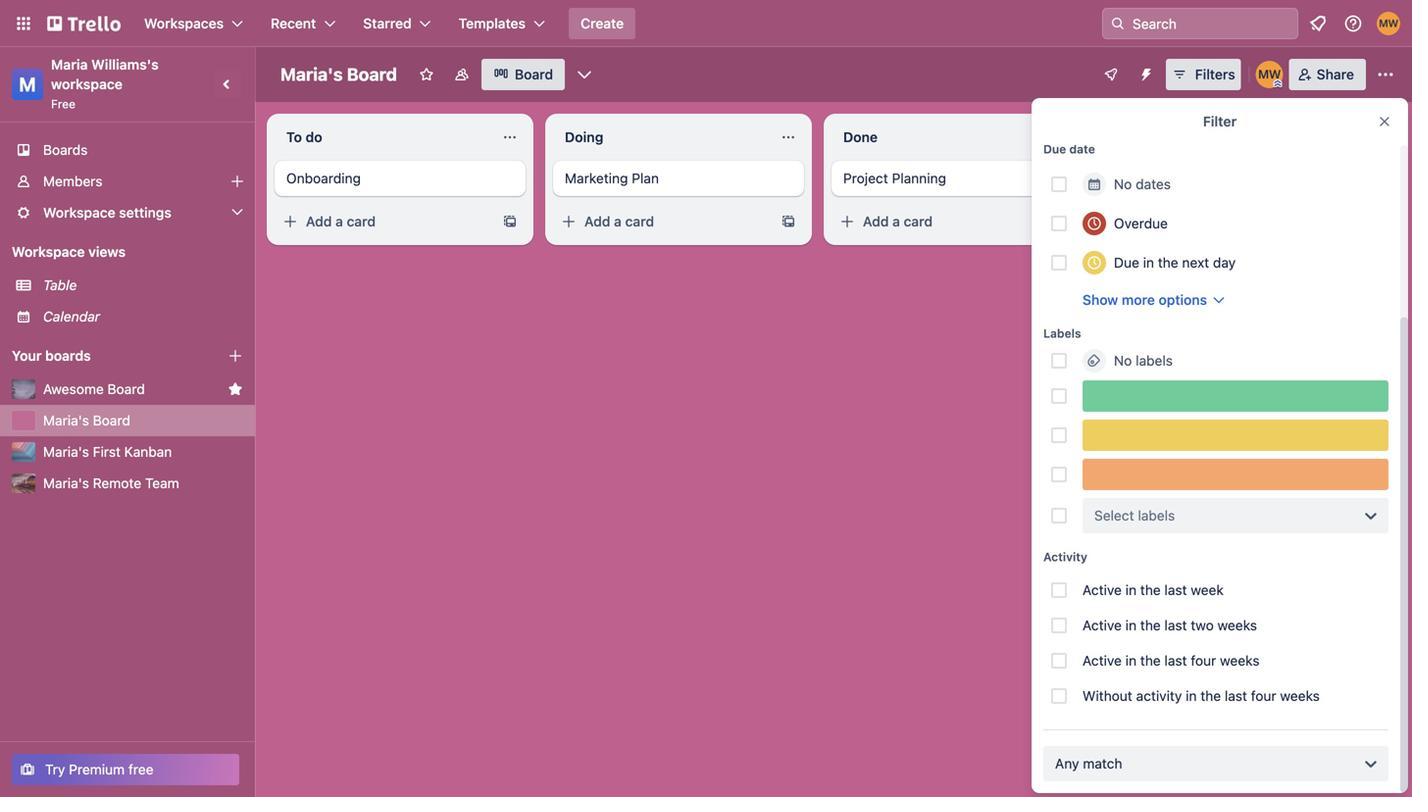 Task type: locate. For each thing, give the bounding box(es) containing it.
1 vertical spatial labels
[[1138, 508, 1175, 524]]

0 horizontal spatial card
[[347, 213, 376, 229]]

the up the 'activity'
[[1140, 653, 1161, 669]]

add for project planning
[[863, 213, 889, 229]]

maria williams's workspace link
[[51, 56, 162, 92]]

0 vertical spatial weeks
[[1218, 617, 1257, 634]]

planning
[[892, 170, 946, 186]]

maria's board down awesome board
[[43, 412, 130, 429]]

3 a from the left
[[893, 213, 900, 229]]

2 active from the top
[[1083, 617, 1122, 634]]

1 vertical spatial four
[[1251, 688, 1277, 704]]

add down project
[[863, 213, 889, 229]]

Done text field
[[832, 122, 1047, 153]]

in for active in the last four weeks
[[1126, 653, 1137, 669]]

add down marketing
[[585, 213, 610, 229]]

maria's inside maria's first kanban link
[[43, 444, 89, 460]]

2 a from the left
[[614, 213, 622, 229]]

3 card from the left
[[904, 213, 933, 229]]

workspace inside dropdown button
[[43, 204, 115, 221]]

week
[[1191, 582, 1224, 598]]

workspaces
[[144, 15, 224, 31]]

the down active in the last week
[[1140, 617, 1161, 634]]

board down starred on the top of page
[[347, 64, 397, 85]]

2 add a card from the left
[[585, 213, 654, 229]]

recent
[[271, 15, 316, 31]]

last for two
[[1165, 617, 1187, 634]]

last for week
[[1165, 582, 1187, 598]]

date
[[1070, 142, 1095, 156]]

2 vertical spatial active
[[1083, 653, 1122, 669]]

show menu image
[[1376, 65, 1396, 84]]

0 vertical spatial active
[[1083, 582, 1122, 598]]

maria's for maria's board link
[[43, 412, 89, 429]]

board
[[347, 64, 397, 85], [515, 66, 553, 82], [107, 381, 145, 397], [93, 412, 130, 429]]

power ups image
[[1103, 67, 1119, 82]]

due for due date
[[1044, 142, 1066, 156]]

star or unstar board image
[[419, 67, 434, 82]]

add a card button for project planning
[[832, 206, 1051, 237]]

add a card down "project planning" at the top of the page
[[863, 213, 933, 229]]

0 vertical spatial four
[[1191, 653, 1216, 669]]

active down activity
[[1083, 582, 1122, 598]]

awesome board link
[[43, 380, 220, 399]]

workspace down the members on the top left of page
[[43, 204, 115, 221]]

templates button
[[447, 8, 557, 39]]

maria's for maria's first kanban link
[[43, 444, 89, 460]]

active down active in the last week
[[1083, 617, 1122, 634]]

last left week
[[1165, 582, 1187, 598]]

add a card button
[[275, 206, 494, 237], [553, 206, 773, 237], [832, 206, 1051, 237]]

recent button
[[259, 8, 347, 39]]

card
[[347, 213, 376, 229], [625, 213, 654, 229], [904, 213, 933, 229]]

2 card from the left
[[625, 213, 654, 229]]

your
[[12, 348, 42, 364]]

show more options
[[1083, 292, 1207, 308]]

board inside text field
[[347, 64, 397, 85]]

workspace visible image
[[454, 67, 470, 82]]

labels
[[1136, 353, 1173, 369], [1138, 508, 1175, 524]]

maria's down recent dropdown button
[[280, 64, 343, 85]]

a for marketing plan
[[614, 213, 622, 229]]

create from template… image
[[502, 214, 518, 229]]

in for active in the last two weeks
[[1126, 617, 1137, 634]]

due left 'date'
[[1044, 142, 1066, 156]]

maria's board
[[280, 64, 397, 85], [43, 412, 130, 429]]

0 vertical spatial due
[[1044, 142, 1066, 156]]

add a card button down project planning link
[[832, 206, 1051, 237]]

1 create from template… image from the left
[[781, 214, 796, 229]]

card down onboarding
[[347, 213, 376, 229]]

onboarding
[[286, 170, 361, 186]]

due up more
[[1114, 255, 1140, 271]]

a down the marketing plan
[[614, 213, 622, 229]]

create from template… image
[[781, 214, 796, 229], [1059, 214, 1075, 229]]

this member is an admin of this board. image
[[1274, 79, 1283, 88]]

0 horizontal spatial add a card
[[306, 213, 376, 229]]

labels right 'select'
[[1138, 508, 1175, 524]]

maria williams (mariawilliams94) image
[[1256, 61, 1284, 88]]

more
[[1122, 292, 1155, 308]]

without
[[1083, 688, 1133, 704]]

1 add a card button from the left
[[275, 206, 494, 237]]

kanban
[[124, 444, 172, 460]]

any match
[[1055, 756, 1122, 772]]

in for active in the last week
[[1126, 582, 1137, 598]]

options
[[1159, 292, 1207, 308]]

3 add a card button from the left
[[832, 206, 1051, 237]]

color: green, title: none element
[[1083, 381, 1389, 412]]

add for onboarding
[[306, 213, 332, 229]]

in
[[1143, 255, 1154, 271], [1126, 582, 1137, 598], [1126, 617, 1137, 634], [1126, 653, 1137, 669], [1186, 688, 1197, 704]]

1 horizontal spatial due
[[1114, 255, 1140, 271]]

2 horizontal spatial a
[[893, 213, 900, 229]]

add a card button for onboarding
[[275, 206, 494, 237]]

To do text field
[[275, 122, 490, 153]]

2 horizontal spatial add a card button
[[832, 206, 1051, 237]]

maria's board down recent dropdown button
[[280, 64, 397, 85]]

maria williams's workspace free
[[51, 56, 162, 111]]

try
[[45, 762, 65, 778]]

1 horizontal spatial a
[[614, 213, 622, 229]]

0 vertical spatial workspace
[[43, 204, 115, 221]]

marketing plan
[[565, 170, 659, 186]]

no for no dates
[[1114, 176, 1132, 192]]

the
[[1158, 255, 1179, 271], [1140, 582, 1161, 598], [1140, 617, 1161, 634], [1140, 653, 1161, 669], [1201, 688, 1221, 704]]

card down planning
[[904, 213, 933, 229]]

free
[[51, 97, 75, 111]]

1 vertical spatial due
[[1114, 255, 1140, 271]]

Search field
[[1126, 9, 1298, 38]]

in for due in the next day
[[1143, 255, 1154, 271]]

weeks
[[1218, 617, 1257, 634], [1220, 653, 1260, 669], [1280, 688, 1320, 704]]

add a card down the marketing plan
[[585, 213, 654, 229]]

2 horizontal spatial card
[[904, 213, 933, 229]]

due
[[1044, 142, 1066, 156], [1114, 255, 1140, 271]]

members link
[[0, 166, 255, 197]]

0 vertical spatial maria's board
[[280, 64, 397, 85]]

1 a from the left
[[336, 213, 343, 229]]

maria's inside board name text field
[[280, 64, 343, 85]]

add
[[1138, 127, 1164, 143], [306, 213, 332, 229], [585, 213, 610, 229], [863, 213, 889, 229]]

1 horizontal spatial maria's board
[[280, 64, 397, 85]]

the for two
[[1140, 617, 1161, 634]]

the up 'active in the last two weeks'
[[1140, 582, 1161, 598]]

maria's left first
[[43, 444, 89, 460]]

starred button
[[351, 8, 443, 39]]

1 active from the top
[[1083, 582, 1122, 598]]

board up maria's board link
[[107, 381, 145, 397]]

maria's remote team link
[[43, 474, 243, 493]]

add a card for project planning
[[863, 213, 933, 229]]

four
[[1191, 653, 1216, 669], [1251, 688, 1277, 704]]

the left next
[[1158, 255, 1179, 271]]

active in the last four weeks
[[1083, 653, 1260, 669]]

0 vertical spatial labels
[[1136, 353, 1173, 369]]

add another list button
[[1102, 114, 1369, 157]]

card down plan
[[625, 213, 654, 229]]

2 vertical spatial weeks
[[1280, 688, 1320, 704]]

maria's inside maria's remote team link
[[43, 475, 89, 491]]

0 vertical spatial no
[[1114, 176, 1132, 192]]

due date
[[1044, 142, 1095, 156]]

1 horizontal spatial add a card
[[585, 213, 654, 229]]

1 vertical spatial weeks
[[1220, 653, 1260, 669]]

a
[[336, 213, 343, 229], [614, 213, 622, 229], [893, 213, 900, 229]]

maria's
[[280, 64, 343, 85], [43, 412, 89, 429], [43, 444, 89, 460], [43, 475, 89, 491]]

active
[[1083, 582, 1122, 598], [1083, 617, 1122, 634], [1083, 653, 1122, 669]]

last down 'active in the last two weeks'
[[1165, 653, 1187, 669]]

in up show more options
[[1143, 255, 1154, 271]]

add a card
[[306, 213, 376, 229], [585, 213, 654, 229], [863, 213, 933, 229]]

add a card button down 'onboarding' link
[[275, 206, 494, 237]]

no
[[1114, 176, 1132, 192], [1114, 353, 1132, 369]]

maria's board inside board name text field
[[280, 64, 397, 85]]

no left dates
[[1114, 176, 1132, 192]]

a down onboarding
[[336, 213, 343, 229]]

1 add a card from the left
[[306, 213, 376, 229]]

0 horizontal spatial maria's board
[[43, 412, 130, 429]]

2 horizontal spatial add a card
[[863, 213, 933, 229]]

the for day
[[1158, 255, 1179, 271]]

3 active from the top
[[1083, 653, 1122, 669]]

the for week
[[1140, 582, 1161, 598]]

add board image
[[228, 348, 243, 364]]

labels for no labels
[[1136, 353, 1173, 369]]

show more options button
[[1083, 290, 1227, 310]]

awesome board
[[43, 381, 145, 397]]

a down "project planning" at the top of the page
[[893, 213, 900, 229]]

board up maria's first kanban
[[93, 412, 130, 429]]

select
[[1095, 508, 1134, 524]]

1 vertical spatial no
[[1114, 353, 1132, 369]]

1 horizontal spatial four
[[1251, 688, 1277, 704]]

no down more
[[1114, 353, 1132, 369]]

last left two at the right bottom of the page
[[1165, 617, 1187, 634]]

in down active in the last week
[[1126, 617, 1137, 634]]

1 no from the top
[[1114, 176, 1132, 192]]

add a card button down marketing plan link
[[553, 206, 773, 237]]

in right the 'activity'
[[1186, 688, 1197, 704]]

2 add a card button from the left
[[553, 206, 773, 237]]

a for onboarding
[[336, 213, 343, 229]]

1 horizontal spatial add a card button
[[553, 206, 773, 237]]

1 vertical spatial workspace
[[12, 244, 85, 260]]

1 horizontal spatial create from template… image
[[1059, 214, 1075, 229]]

maria's inside maria's board link
[[43, 412, 89, 429]]

labels down show more options button
[[1136, 353, 1173, 369]]

1 vertical spatial active
[[1083, 617, 1122, 634]]

Board name text field
[[271, 59, 407, 90]]

2 create from template… image from the left
[[1059, 214, 1075, 229]]

templates
[[459, 15, 526, 31]]

maria williams (mariawilliams94) image
[[1377, 12, 1401, 35]]

views
[[88, 244, 126, 260]]

boards link
[[0, 134, 255, 166]]

1 vertical spatial maria's board
[[43, 412, 130, 429]]

maria's down the awesome
[[43, 412, 89, 429]]

active for active in the last week
[[1083, 582, 1122, 598]]

3 add a card from the left
[[863, 213, 933, 229]]

match
[[1083, 756, 1122, 772]]

add for marketing plan
[[585, 213, 610, 229]]

add a card down onboarding
[[306, 213, 376, 229]]

1 horizontal spatial card
[[625, 213, 654, 229]]

add down onboarding
[[306, 213, 332, 229]]

workspace up table
[[12, 244, 85, 260]]

0 horizontal spatial a
[[336, 213, 343, 229]]

0 horizontal spatial create from template… image
[[781, 214, 796, 229]]

2 no from the top
[[1114, 353, 1132, 369]]

0 horizontal spatial add a card button
[[275, 206, 494, 237]]

in up without
[[1126, 653, 1137, 669]]

add left another
[[1138, 127, 1164, 143]]

maria's left remote
[[43, 475, 89, 491]]

maria's for maria's remote team link
[[43, 475, 89, 491]]

0 horizontal spatial due
[[1044, 142, 1066, 156]]

no for no labels
[[1114, 353, 1132, 369]]

weeks for active in the last two weeks
[[1218, 617, 1257, 634]]

1 card from the left
[[347, 213, 376, 229]]

back to home image
[[47, 8, 121, 39]]

active up without
[[1083, 653, 1122, 669]]

close popover image
[[1377, 114, 1393, 129]]

in up 'active in the last two weeks'
[[1126, 582, 1137, 598]]



Task type: describe. For each thing, give the bounding box(es) containing it.
workspace settings button
[[0, 197, 255, 229]]

any
[[1055, 756, 1079, 772]]

boards
[[45, 348, 91, 364]]

maria's remote team
[[43, 475, 179, 491]]

create
[[581, 15, 624, 31]]

m
[[19, 73, 36, 96]]

team
[[145, 475, 179, 491]]

starred
[[363, 15, 412, 31]]

active in the last two weeks
[[1083, 617, 1257, 634]]

williams's
[[91, 56, 159, 73]]

first
[[93, 444, 121, 460]]

active for active in the last four weeks
[[1083, 653, 1122, 669]]

maria's first kanban link
[[43, 442, 243, 462]]

to
[[286, 129, 302, 145]]

add a card for marketing plan
[[585, 213, 654, 229]]

card for onboarding
[[347, 213, 376, 229]]

maria's board link
[[43, 411, 243, 431]]

marketing
[[565, 170, 628, 186]]

create from template… image for project planning
[[1059, 214, 1075, 229]]

your boards with 4 items element
[[12, 344, 198, 368]]

labels for select labels
[[1138, 508, 1175, 524]]

try premium free
[[45, 762, 154, 778]]

to do
[[286, 129, 322, 145]]

card for project planning
[[904, 213, 933, 229]]

project
[[843, 170, 888, 186]]

due for due in the next day
[[1114, 255, 1140, 271]]

next
[[1182, 255, 1209, 271]]

color: orange, title: none element
[[1083, 459, 1389, 490]]

workspaces button
[[132, 8, 255, 39]]

another
[[1167, 127, 1217, 143]]

onboarding link
[[286, 169, 514, 188]]

share button
[[1289, 59, 1366, 90]]

free
[[128, 762, 154, 778]]

add another list
[[1138, 127, 1240, 143]]

show
[[1083, 292, 1118, 308]]

add a card for onboarding
[[306, 213, 376, 229]]

activity
[[1136, 688, 1182, 704]]

a for project planning
[[893, 213, 900, 229]]

board link
[[481, 59, 565, 90]]

project planning
[[843, 170, 946, 186]]

calendar
[[43, 308, 100, 325]]

your boards
[[12, 348, 91, 364]]

premium
[[69, 762, 125, 778]]

try premium free button
[[12, 754, 239, 786]]

workspace for workspace settings
[[43, 204, 115, 221]]

filters button
[[1166, 59, 1241, 90]]

select labels
[[1095, 508, 1175, 524]]

calendar link
[[43, 307, 243, 327]]

plan
[[632, 170, 659, 186]]

0 horizontal spatial four
[[1191, 653, 1216, 669]]

remote
[[93, 475, 141, 491]]

active for active in the last two weeks
[[1083, 617, 1122, 634]]

m link
[[12, 69, 43, 100]]

search image
[[1110, 16, 1126, 31]]

list
[[1221, 127, 1240, 143]]

day
[[1213, 255, 1236, 271]]

workspace views
[[12, 244, 126, 260]]

table link
[[43, 276, 243, 295]]

table
[[43, 277, 77, 293]]

settings
[[119, 204, 171, 221]]

activity
[[1044, 550, 1088, 564]]

last down active in the last four weeks
[[1225, 688, 1247, 704]]

workspace
[[51, 76, 123, 92]]

card for marketing plan
[[625, 213, 654, 229]]

project planning link
[[843, 169, 1071, 188]]

overdue
[[1114, 215, 1168, 231]]

last for four
[[1165, 653, 1187, 669]]

customize views image
[[575, 65, 594, 84]]

members
[[43, 173, 102, 189]]

open information menu image
[[1344, 14, 1363, 33]]

active in the last week
[[1083, 582, 1224, 598]]

workspace settings
[[43, 204, 171, 221]]

done
[[843, 129, 878, 145]]

0 notifications image
[[1306, 12, 1330, 35]]

maria
[[51, 56, 88, 73]]

doing
[[565, 129, 604, 145]]

dates
[[1136, 176, 1171, 192]]

starred icon image
[[228, 382, 243, 397]]

primary element
[[0, 0, 1412, 47]]

Doing text field
[[553, 122, 769, 153]]

no dates
[[1114, 176, 1171, 192]]

maria's first kanban
[[43, 444, 172, 460]]

workspace for workspace views
[[12, 244, 85, 260]]

color: yellow, title: none element
[[1083, 420, 1389, 451]]

awesome
[[43, 381, 104, 397]]

the right the 'activity'
[[1201, 688, 1221, 704]]

filters
[[1195, 66, 1235, 82]]

create from template… image for marketing plan
[[781, 214, 796, 229]]

automation image
[[1131, 59, 1158, 86]]

board left customize views "image"
[[515, 66, 553, 82]]

create button
[[569, 8, 636, 39]]

without activity in the last four weeks
[[1083, 688, 1320, 704]]

marketing plan link
[[565, 169, 792, 188]]

add a card button for marketing plan
[[553, 206, 773, 237]]

the for four
[[1140, 653, 1161, 669]]

share
[[1317, 66, 1354, 82]]

filter
[[1203, 113, 1237, 129]]

due in the next day
[[1114, 255, 1236, 271]]

labels
[[1044, 327, 1081, 340]]

workspace navigation collapse icon image
[[214, 71, 241, 98]]

two
[[1191, 617, 1214, 634]]

weeks for active in the last four weeks
[[1220, 653, 1260, 669]]

do
[[306, 129, 322, 145]]

no labels
[[1114, 353, 1173, 369]]

boards
[[43, 142, 88, 158]]



Task type: vqa. For each thing, say whether or not it's contained in the screenshot.
the active for Active in the last four weeks
yes



